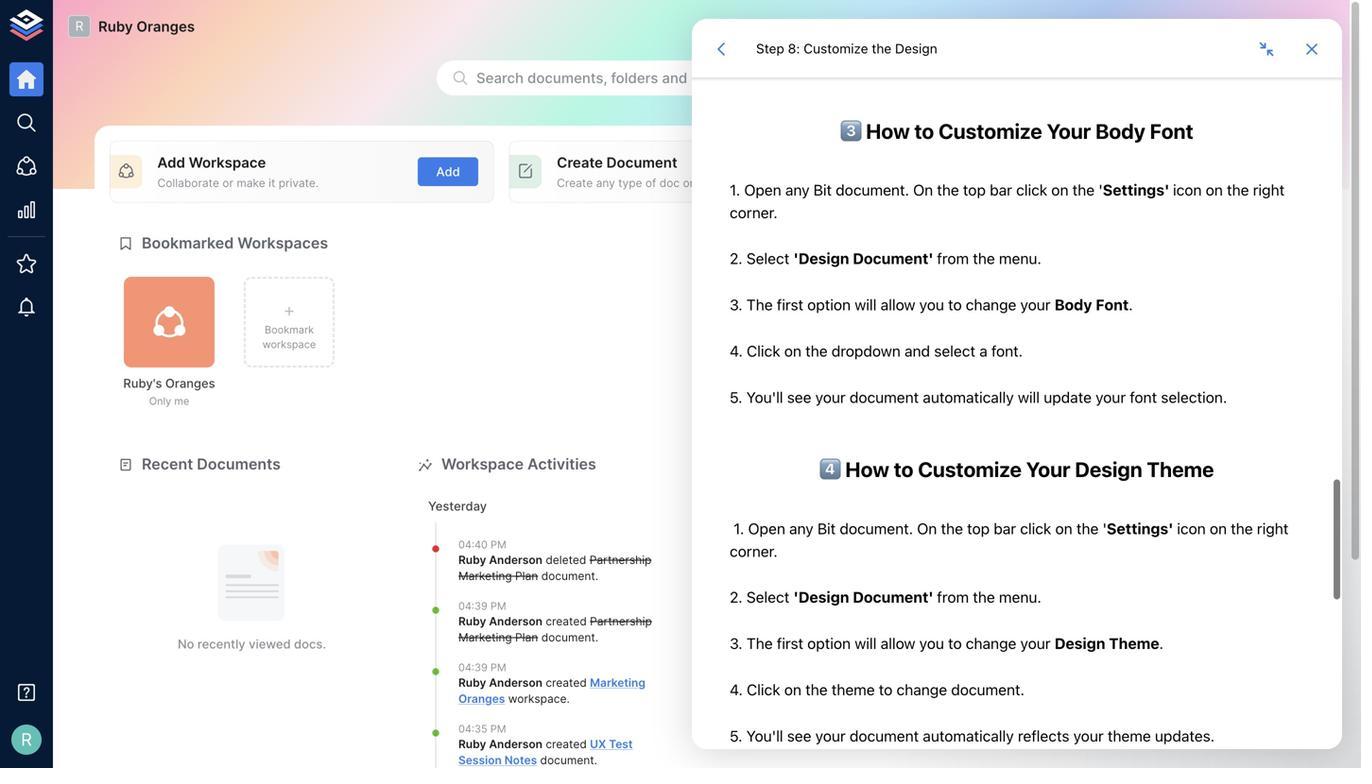 Task type: describe. For each thing, give the bounding box(es) containing it.
04:39 pm for workspace .
[[459, 662, 506, 674]]

workspaces...
[[691, 69, 785, 87]]

document for 04:39 pm
[[541, 631, 595, 645]]

type
[[618, 176, 642, 190]]

1 horizontal spatial r
[[75, 18, 84, 34]]

search documents, folders and workspaces... button
[[437, 61, 966, 95]]

plan for deleted
[[515, 569, 538, 583]]

create for document
[[557, 154, 603, 171]]

document . for 04:40 pm
[[538, 569, 599, 583]]

documents,
[[528, 69, 607, 87]]

oranges for marketing oranges
[[459, 692, 505, 706]]

created for ux
[[546, 738, 587, 752]]

ruby oranges
[[98, 18, 195, 35]]

marketing oranges link
[[459, 676, 646, 706]]

create document create any type of doc or wiki.
[[557, 154, 721, 190]]

3 help image from the top
[[1009, 675, 1293, 750]]

1 horizontal spatial and
[[1030, 176, 1050, 190]]

plan for created
[[515, 631, 538, 645]]

04:40 pm
[[459, 539, 506, 551]]

you
[[1042, 258, 1073, 279]]

recently favorited
[[741, 455, 878, 474]]

4 pm from the top
[[490, 723, 506, 736]]

wiki.
[[697, 176, 721, 190]]

recently
[[198, 637, 245, 652]]

marketing oranges
[[459, 676, 646, 706]]

document for 04:35 pm
[[540, 754, 594, 768]]

1 anderson from the top
[[489, 554, 543, 567]]

workspaces
[[238, 234, 328, 253]]

create for faster
[[957, 176, 993, 190]]

oranges for ruby oranges
[[137, 18, 195, 35]]

04:40
[[459, 539, 488, 551]]

marketing for ruby anderson created
[[459, 631, 512, 645]]

doc
[[660, 176, 680, 190]]

of
[[646, 176, 656, 190]]

document . for 04:39 pm
[[538, 631, 599, 645]]

partnership for created
[[590, 615, 652, 629]]

test
[[609, 738, 633, 752]]

no for no recently viewed docs.
[[178, 637, 194, 652]]

partnership for deleted
[[590, 554, 652, 567]]

marketing for ruby anderson deleted
[[459, 569, 512, 583]]

marketing inside marketing oranges
[[590, 676, 646, 690]]

documents
[[197, 455, 281, 474]]

document
[[607, 154, 678, 171]]

bookmark
[[265, 324, 314, 336]]

oranges for ruby's oranges only me
[[165, 376, 215, 391]]

2 anderson from the top
[[489, 615, 543, 629]]

recent documents
[[142, 455, 281, 474]]

ruby anderson created for ux
[[459, 738, 590, 752]]

3 anderson from the top
[[489, 676, 543, 690]]

add button
[[418, 157, 479, 186]]

2 help image from the top
[[1009, 580, 1293, 655]]

ruby's
[[123, 376, 162, 391]]

you are on the free plan. upgrade to unlock unlimited docs.
[[1042, 258, 1260, 304]]

workspace activities
[[441, 455, 596, 474]]

search
[[476, 69, 524, 87]]

folders
[[611, 69, 658, 87]]

viewed
[[249, 637, 291, 652]]

the
[[1132, 258, 1159, 279]]

bookmarked
[[142, 234, 234, 253]]

ruby anderson deleted
[[459, 554, 590, 567]]

r button
[[6, 719, 47, 761]]

ux test session notes
[[459, 738, 633, 768]]

04:39 pm for document .
[[459, 600, 506, 613]]

1 created from the top
[[546, 615, 587, 629]]

only
[[149, 395, 171, 408]]



Task type: vqa. For each thing, say whether or not it's contained in the screenshot.
first created from the bottom
yes



Task type: locate. For each thing, give the bounding box(es) containing it.
1 partnership marketing plan from the top
[[459, 554, 652, 583]]

workspace up make at the left of page
[[189, 154, 266, 171]]

2 pm from the top
[[491, 600, 506, 613]]

or left make at the left of page
[[222, 176, 233, 190]]

0 vertical spatial partnership
[[590, 554, 652, 567]]

1 vertical spatial 04:39
[[459, 662, 488, 674]]

0 vertical spatial and
[[662, 69, 688, 87]]

04:35
[[459, 723, 487, 736]]

1 horizontal spatial docs.
[[1224, 287, 1258, 304]]

1 vertical spatial document .
[[538, 631, 599, 645]]

r inside r button
[[21, 730, 32, 750]]

0 vertical spatial document .
[[538, 569, 599, 583]]

04:39 pm down "04:40 pm"
[[459, 600, 506, 613]]

0 vertical spatial oranges
[[137, 18, 195, 35]]

created left 'ux'
[[546, 738, 587, 752]]

plan.
[[1210, 258, 1260, 279]]

0 vertical spatial help image
[[1009, 484, 1293, 559]]

make
[[237, 176, 265, 190]]

partnership
[[590, 554, 652, 567], [590, 615, 652, 629]]

anderson down "04:40 pm"
[[489, 554, 543, 567]]

1 vertical spatial workspace
[[508, 692, 567, 706]]

0 horizontal spatial add
[[157, 154, 185, 171]]

1 vertical spatial partnership
[[590, 615, 652, 629]]

no left favorites
[[795, 637, 812, 652]]

collaborate
[[157, 176, 219, 190]]

bookmarked workspaces
[[142, 234, 328, 253]]

ruby anderson created
[[459, 615, 590, 629], [459, 676, 590, 690], [459, 738, 590, 752]]

anderson up notes
[[489, 738, 543, 752]]

bookmark workspace button
[[244, 277, 335, 368]]

0 vertical spatial document
[[541, 569, 595, 583]]

no favorites found.
[[795, 637, 907, 652]]

partnership marketing plan
[[459, 554, 652, 583], [459, 615, 652, 645]]

plan up marketing oranges link at the bottom left of page
[[515, 631, 538, 645]]

created
[[546, 615, 587, 629], [546, 676, 587, 690], [546, 738, 587, 752]]

0 horizontal spatial workspace
[[189, 154, 266, 171]]

no left recently
[[178, 637, 194, 652]]

1 vertical spatial created
[[546, 676, 587, 690]]

1 plan from the top
[[515, 569, 538, 583]]

upgrade
[[1044, 287, 1098, 304], [1124, 404, 1178, 420]]

0 vertical spatial workspace
[[263, 338, 316, 351]]

private.
[[279, 176, 319, 190]]

add inside add workspace collaborate or make it private.
[[157, 154, 185, 171]]

oranges inside marketing oranges
[[459, 692, 505, 706]]

2 or from the left
[[683, 176, 694, 190]]

3 ruby anderson created from the top
[[459, 738, 590, 752]]

no
[[178, 637, 194, 652], [795, 637, 812, 652]]

1 horizontal spatial workspace
[[441, 455, 524, 474]]

it
[[269, 176, 275, 190]]

2 ruby anderson created from the top
[[459, 676, 590, 690]]

document down 'ux'
[[540, 754, 594, 768]]

0 vertical spatial r
[[75, 18, 84, 34]]

2 04:39 from the top
[[459, 662, 488, 674]]

2 04:39 pm from the top
[[459, 662, 506, 674]]

0 horizontal spatial no
[[178, 637, 194, 652]]

document . up marketing oranges link at the bottom left of page
[[538, 631, 599, 645]]

faster
[[996, 176, 1027, 190]]

workspace
[[189, 154, 266, 171], [441, 455, 524, 474]]

1 horizontal spatial add
[[436, 164, 460, 179]]

plan down ruby anderson deleted
[[515, 569, 538, 583]]

0 vertical spatial 04:39
[[459, 600, 488, 613]]

inspired.
[[1074, 176, 1120, 190]]

unlock
[[1118, 287, 1159, 304]]

created up workspace .
[[546, 676, 587, 690]]

upgrade button
[[1109, 395, 1193, 430]]

bookmark workspace
[[263, 324, 316, 351]]

1 horizontal spatial upgrade
[[1124, 404, 1178, 420]]

document up marketing oranges link at the bottom left of page
[[541, 631, 595, 645]]

and
[[662, 69, 688, 87], [1030, 176, 1050, 190]]

1 help image from the top
[[1009, 484, 1293, 559]]

document . for 04:35 pm
[[537, 754, 597, 768]]

anderson up workspace .
[[489, 676, 543, 690]]

docs.
[[1224, 287, 1258, 304], [294, 637, 326, 652]]

1 04:39 from the top
[[459, 600, 488, 613]]

1 vertical spatial r
[[21, 730, 32, 750]]

ux test session notes link
[[459, 738, 633, 768]]

workspace up yesterday
[[441, 455, 524, 474]]

1 horizontal spatial or
[[683, 176, 694, 190]]

docs. down plan.
[[1224, 287, 1258, 304]]

help image
[[1009, 484, 1293, 559], [1009, 580, 1293, 655], [1009, 675, 1293, 750]]

1 vertical spatial help image
[[1009, 580, 1293, 655]]

hi
[[1279, 18, 1293, 35]]

partnership marketing plan for created
[[459, 615, 652, 645]]

upgrade inside you are on the free plan. upgrade to unlock unlimited docs.
[[1044, 287, 1098, 304]]

document down the deleted
[[541, 569, 595, 583]]

or right 'doc'
[[683, 176, 694, 190]]

workspace .
[[505, 692, 570, 706]]

ruby anderson created down ruby anderson deleted
[[459, 615, 590, 629]]

2 vertical spatial oranges
[[459, 692, 505, 706]]

0 horizontal spatial and
[[662, 69, 688, 87]]

document
[[541, 569, 595, 583], [541, 631, 595, 645], [540, 754, 594, 768]]

get
[[1053, 176, 1071, 190]]

created for marketing
[[546, 676, 587, 690]]

1 ruby anderson created from the top
[[459, 615, 590, 629]]

3 pm from the top
[[491, 662, 506, 674]]

1 vertical spatial docs.
[[294, 637, 326, 652]]

1 vertical spatial marketing
[[459, 631, 512, 645]]

create left any at the left of page
[[557, 176, 593, 190]]

3 created from the top
[[546, 738, 587, 752]]

plan
[[515, 569, 538, 583], [515, 631, 538, 645]]

partnership marketing plan for deleted
[[459, 554, 652, 583]]

2 plan from the top
[[515, 631, 538, 645]]

deleted
[[546, 554, 586, 567]]

0 vertical spatial partnership marketing plan
[[459, 554, 652, 583]]

add
[[157, 154, 185, 171], [436, 164, 460, 179]]

recent
[[142, 455, 193, 474]]

ruby anderson created up notes
[[459, 738, 590, 752]]

partnership marketing plan down "04:40 pm"
[[459, 554, 652, 583]]

1 vertical spatial ruby anderson created
[[459, 676, 590, 690]]

1 vertical spatial plan
[[515, 631, 538, 645]]

created down the deleted
[[546, 615, 587, 629]]

!
[[1331, 18, 1335, 35]]

and right the folders
[[662, 69, 688, 87]]

1 vertical spatial 04:39 pm
[[459, 662, 506, 674]]

are
[[1077, 258, 1103, 279]]

1 horizontal spatial no
[[795, 637, 812, 652]]

workspace down bookmark
[[263, 338, 316, 351]]

marketing up workspace .
[[459, 631, 512, 645]]

hi ruby !
[[1279, 18, 1335, 35]]

add inside button
[[436, 164, 460, 179]]

docs. right viewed
[[294, 637, 326, 652]]

me
[[174, 395, 189, 408]]

1 pm from the top
[[491, 539, 506, 551]]

1 vertical spatial workspace
[[441, 455, 524, 474]]

free
[[1164, 258, 1205, 279]]

2 vertical spatial document
[[540, 754, 594, 768]]

recently
[[741, 455, 805, 474]]

document . down 'ux'
[[537, 754, 597, 768]]

favorites
[[815, 637, 867, 652]]

create up any at the left of page
[[557, 154, 603, 171]]

04:39 up 04:35
[[459, 662, 488, 674]]

r
[[75, 18, 84, 34], [21, 730, 32, 750]]

marketing up test
[[590, 676, 646, 690]]

document .
[[538, 569, 599, 583], [538, 631, 599, 645], [537, 754, 597, 768]]

oranges inside ruby's oranges only me
[[165, 376, 215, 391]]

document for 04:40 pm
[[541, 569, 595, 583]]

2 no from the left
[[795, 637, 812, 652]]

04:39 pm
[[459, 600, 506, 613], [459, 662, 506, 674]]

ruby anderson created up workspace .
[[459, 676, 590, 690]]

1 no from the left
[[178, 637, 194, 652]]

.
[[595, 569, 599, 583], [595, 631, 599, 645], [567, 692, 570, 706], [594, 754, 597, 768]]

dialog
[[692, 19, 1342, 750]]

yesterday
[[428, 499, 487, 514]]

0 vertical spatial upgrade
[[1044, 287, 1098, 304]]

workspace inside button
[[263, 338, 316, 351]]

pm right 04:40
[[491, 539, 506, 551]]

session
[[459, 754, 502, 768]]

0 vertical spatial docs.
[[1224, 287, 1258, 304]]

no recently viewed docs.
[[178, 637, 326, 652]]

partnership marketing plan up marketing oranges link at the bottom left of page
[[459, 615, 652, 645]]

or inside add workspace collaborate or make it private.
[[222, 176, 233, 190]]

0 vertical spatial plan
[[515, 569, 538, 583]]

activities
[[528, 455, 596, 474]]

04:39
[[459, 600, 488, 613], [459, 662, 488, 674]]

04:35 pm
[[459, 723, 506, 736]]

0 horizontal spatial r
[[21, 730, 32, 750]]

and left get
[[1030, 176, 1050, 190]]

1 04:39 pm from the top
[[459, 600, 506, 613]]

ux
[[590, 738, 606, 752]]

2 partnership marketing plan from the top
[[459, 615, 652, 645]]

04:39 pm up 04:35 pm
[[459, 662, 506, 674]]

create faster and get inspired.
[[957, 176, 1120, 190]]

1 vertical spatial partnership marketing plan
[[459, 615, 652, 645]]

pm
[[491, 539, 506, 551], [491, 600, 506, 613], [491, 662, 506, 674], [490, 723, 506, 736]]

1 vertical spatial and
[[1030, 176, 1050, 190]]

and inside "button"
[[662, 69, 688, 87]]

unlimited
[[1163, 287, 1220, 304]]

marketing
[[459, 569, 512, 583], [459, 631, 512, 645], [590, 676, 646, 690]]

04:39 down 04:40
[[459, 600, 488, 613]]

notes
[[505, 754, 537, 768]]

1 vertical spatial upgrade
[[1124, 404, 1178, 420]]

2 created from the top
[[546, 676, 587, 690]]

4 anderson from the top
[[489, 738, 543, 752]]

2 vertical spatial ruby anderson created
[[459, 738, 590, 752]]

create left faster
[[957, 176, 993, 190]]

pm up workspace .
[[491, 662, 506, 674]]

add for add workspace collaborate or make it private.
[[157, 154, 185, 171]]

workspace
[[263, 338, 316, 351], [508, 692, 567, 706]]

1 horizontal spatial workspace
[[508, 692, 567, 706]]

0 horizontal spatial upgrade
[[1044, 287, 1098, 304]]

pm down ruby anderson deleted
[[491, 600, 506, 613]]

add for add
[[436, 164, 460, 179]]

04:39 for document
[[459, 600, 488, 613]]

0 vertical spatial ruby anderson created
[[459, 615, 590, 629]]

2 vertical spatial document .
[[537, 754, 597, 768]]

or
[[222, 176, 233, 190], [683, 176, 694, 190]]

0 vertical spatial 04:39 pm
[[459, 600, 506, 613]]

1 or from the left
[[222, 176, 233, 190]]

anderson
[[489, 554, 543, 567], [489, 615, 543, 629], [489, 676, 543, 690], [489, 738, 543, 752]]

workspace inside add workspace collaborate or make it private.
[[189, 154, 266, 171]]

0 vertical spatial workspace
[[189, 154, 266, 171]]

0 horizontal spatial or
[[222, 176, 233, 190]]

any
[[596, 176, 615, 190]]

create
[[557, 154, 603, 171], [557, 176, 593, 190], [957, 176, 993, 190]]

add workspace collaborate or make it private.
[[157, 154, 319, 190]]

1 vertical spatial document
[[541, 631, 595, 645]]

2 vertical spatial marketing
[[590, 676, 646, 690]]

ruby
[[98, 18, 133, 35], [1297, 18, 1331, 35], [459, 554, 486, 567], [459, 615, 486, 629], [459, 676, 486, 690], [459, 738, 486, 752]]

to
[[1102, 287, 1115, 304]]

ruby's oranges only me
[[123, 376, 215, 408]]

upgrade inside button
[[1124, 404, 1178, 420]]

on
[[1107, 258, 1128, 279]]

pm right 04:35
[[490, 723, 506, 736]]

04:39 for workspace
[[459, 662, 488, 674]]

workspace up ux test session notes link
[[508, 692, 567, 706]]

ruby anderson created for marketing
[[459, 676, 590, 690]]

0 vertical spatial marketing
[[459, 569, 512, 583]]

docs. inside you are on the free plan. upgrade to unlock unlimited docs.
[[1224, 287, 1258, 304]]

document . down the deleted
[[538, 569, 599, 583]]

search documents, folders and workspaces...
[[476, 69, 785, 87]]

0 horizontal spatial workspace
[[263, 338, 316, 351]]

found.
[[870, 637, 907, 652]]

no for no favorites found.
[[795, 637, 812, 652]]

2 vertical spatial created
[[546, 738, 587, 752]]

anderson down ruby anderson deleted
[[489, 615, 543, 629]]

2 vertical spatial help image
[[1009, 675, 1293, 750]]

0 horizontal spatial docs.
[[294, 637, 326, 652]]

oranges
[[137, 18, 195, 35], [165, 376, 215, 391], [459, 692, 505, 706]]

marketing down "04:40 pm"
[[459, 569, 512, 583]]

favorited
[[809, 455, 878, 474]]

0 vertical spatial created
[[546, 615, 587, 629]]

or inside create document create any type of doc or wiki.
[[683, 176, 694, 190]]

1 vertical spatial oranges
[[165, 376, 215, 391]]



